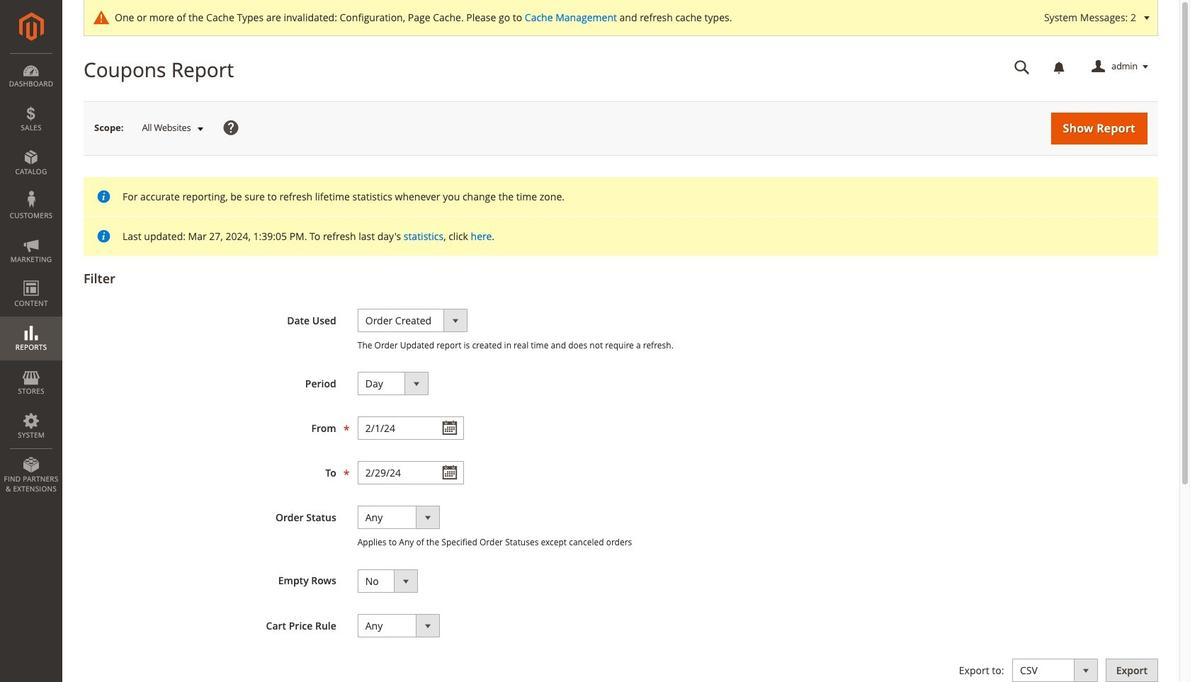 Task type: describe. For each thing, give the bounding box(es) containing it.
magento admin panel image
[[19, 12, 44, 41]]



Task type: vqa. For each thing, say whether or not it's contained in the screenshot.
tab list
no



Task type: locate. For each thing, give the bounding box(es) containing it.
None text field
[[1005, 55, 1040, 79], [358, 417, 464, 440], [358, 461, 464, 485], [1005, 55, 1040, 79], [358, 417, 464, 440], [358, 461, 464, 485]]

menu bar
[[0, 53, 62, 501]]



